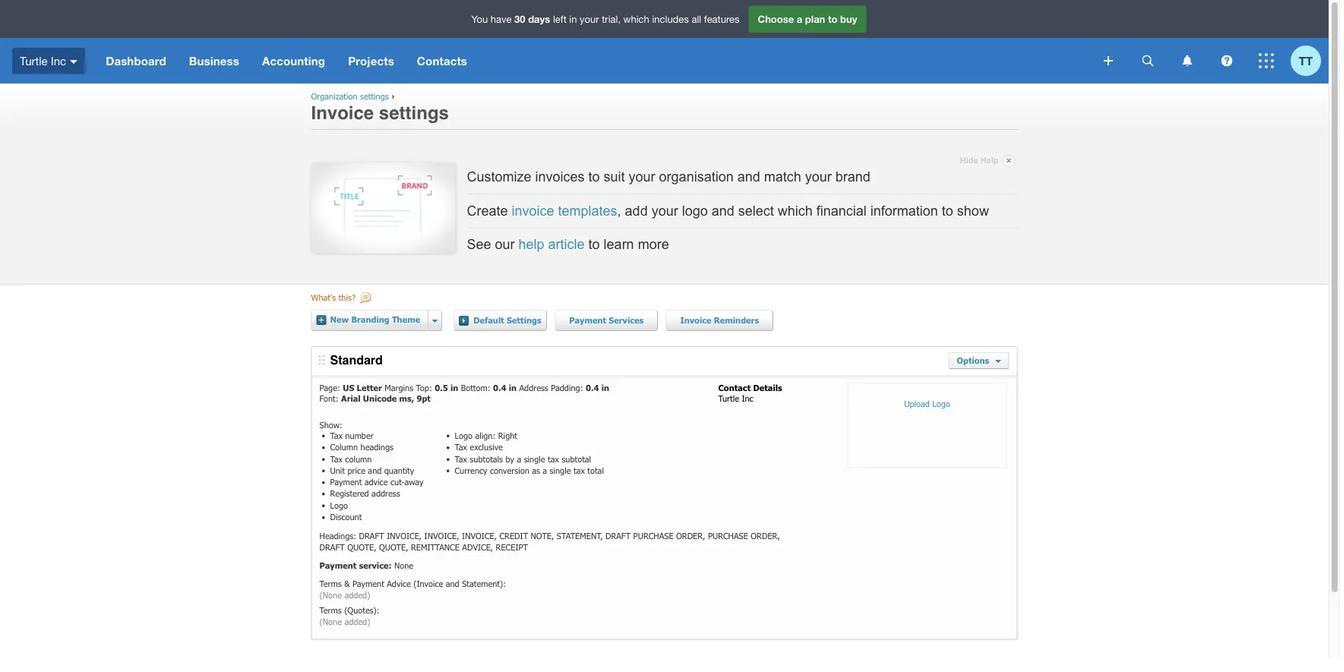 Task type: locate. For each thing, give the bounding box(es) containing it.
a right by
[[517, 454, 522, 464]]

1 horizontal spatial inc
[[742, 394, 754, 404]]

accounting
[[262, 54, 325, 68]]

0 horizontal spatial quote,
[[347, 542, 377, 553]]

0 vertical spatial logo
[[933, 399, 951, 409]]

0.4 right bottom: at the left
[[493, 383, 507, 393]]

draft down headings:
[[320, 542, 345, 553]]

0 horizontal spatial which
[[624, 13, 650, 25]]

3 invoice, from the left
[[462, 531, 497, 542]]

quote, up none
[[379, 542, 409, 553]]

0 horizontal spatial logo
[[330, 501, 348, 511]]

tt button
[[1292, 38, 1330, 84]]

0 vertical spatial a
[[797, 13, 803, 25]]

0 vertical spatial which
[[624, 13, 650, 25]]

draft up service:
[[359, 531, 384, 542]]

invoice,
[[387, 531, 422, 542], [425, 531, 460, 542], [462, 531, 497, 542]]

terms left &
[[320, 579, 342, 589]]

invoice left reminders
[[681, 315, 712, 326]]

brand
[[836, 169, 871, 185]]

upload logo link
[[848, 383, 1008, 468]]

payment left services
[[570, 315, 607, 326]]

contact
[[719, 383, 751, 393]]

2 vertical spatial logo
[[330, 501, 348, 511]]

page:
[[320, 383, 340, 393]]

navigation
[[94, 38, 1094, 84]]

0.4
[[493, 383, 507, 393], [586, 383, 599, 393]]

invoice, up none
[[387, 531, 422, 542]]

away
[[405, 477, 424, 488]]

0 horizontal spatial a
[[517, 454, 522, 464]]

contacts button
[[406, 38, 479, 84]]

payment
[[570, 315, 607, 326], [330, 477, 362, 488], [320, 561, 357, 571], [353, 579, 385, 589]]

invoice
[[512, 203, 555, 219]]

a right as
[[543, 466, 547, 476]]

padding:
[[551, 383, 583, 393]]

(none
[[320, 590, 342, 601], [320, 617, 342, 627]]

in left address
[[509, 383, 517, 393]]

exclusive
[[470, 442, 503, 453]]

your right add
[[652, 203, 679, 219]]

tax
[[548, 454, 559, 464], [574, 466, 585, 476]]

2 order, from the left
[[751, 531, 780, 542]]

this?
[[339, 293, 356, 303]]

see our help article to learn more
[[467, 237, 669, 252]]

business button
[[178, 38, 251, 84]]

advice,
[[462, 542, 493, 553]]

1 horizontal spatial invoice
[[681, 315, 712, 326]]

subtotals
[[470, 454, 503, 464]]

draft
[[359, 531, 384, 542], [606, 531, 631, 542], [320, 542, 345, 553]]

in right left
[[570, 13, 577, 25]]

which down match
[[778, 203, 813, 219]]

2 horizontal spatial draft
[[606, 531, 631, 542]]

invoice down organization settings link
[[311, 102, 374, 123]]

0 horizontal spatial tax
[[548, 454, 559, 464]]

conversion
[[490, 466, 530, 476]]

bottom:
[[461, 383, 491, 393]]

1 vertical spatial logo
[[455, 431, 473, 441]]

1 horizontal spatial tax
[[574, 466, 585, 476]]

turtle inc button
[[0, 38, 94, 84]]

0 horizontal spatial purchase
[[634, 531, 674, 542]]

settings left ›
[[360, 91, 389, 101]]

tax down subtotal
[[574, 466, 585, 476]]

payment services link
[[555, 310, 658, 331]]

2 purchase from the left
[[708, 531, 749, 542]]

1 horizontal spatial svg image
[[1183, 55, 1193, 67]]

0 horizontal spatial svg image
[[70, 60, 78, 64]]

single down subtotal
[[550, 466, 571, 476]]

1 horizontal spatial purchase
[[708, 531, 749, 542]]

2 horizontal spatial logo
[[933, 399, 951, 409]]

logo inside the logo align:                                      right tax                 exclusive tax subtotals                                                  by a single tax subtotal currency conversion as                                                          a single tax total
[[455, 431, 473, 441]]

us
[[343, 383, 355, 393]]

1 vertical spatial which
[[778, 203, 813, 219]]

quote,
[[347, 542, 377, 553], [379, 542, 409, 553]]

2 horizontal spatial a
[[797, 13, 803, 25]]

single
[[524, 454, 545, 464], [550, 466, 571, 476]]

svg image
[[1183, 55, 1193, 67], [70, 60, 78, 64]]

0 vertical spatial (none
[[320, 590, 342, 601]]

all
[[692, 13, 702, 25]]

payment up &
[[320, 561, 357, 571]]

theme
[[392, 315, 421, 325]]

1 purchase from the left
[[634, 531, 674, 542]]

2 invoice, from the left
[[425, 531, 460, 542]]

added) down '(quotes):'
[[345, 617, 371, 627]]

settings
[[360, 91, 389, 101], [379, 102, 449, 123]]

a left plan
[[797, 13, 803, 25]]

terms left '(quotes):'
[[320, 606, 342, 616]]

organization settings › invoice settings
[[311, 91, 449, 123]]

your right "suit"
[[629, 169, 656, 185]]

0 horizontal spatial order,
[[677, 531, 706, 542]]

1 vertical spatial inc
[[742, 394, 754, 404]]

1 quote, from the left
[[347, 542, 377, 553]]

0 vertical spatial added)
[[345, 590, 371, 601]]

payment down payment service: none
[[353, 579, 385, 589]]

1 horizontal spatial order,
[[751, 531, 780, 542]]

to left "learn"
[[589, 237, 600, 252]]

number
[[345, 431, 374, 441]]

0.4 right padding: on the left of the page
[[586, 383, 599, 393]]

1 horizontal spatial draft
[[359, 531, 384, 542]]

2 terms from the top
[[320, 606, 342, 616]]

0 horizontal spatial turtle
[[20, 54, 48, 67]]

arial
[[341, 394, 361, 404]]

and
[[738, 169, 761, 185], [712, 203, 735, 219], [368, 466, 382, 476], [446, 579, 460, 589]]

terms
[[320, 579, 342, 589], [320, 606, 342, 616]]

0 horizontal spatial 0.4
[[493, 383, 507, 393]]

0 vertical spatial single
[[524, 454, 545, 464]]

projects
[[348, 54, 394, 68]]

dashboard link
[[94, 38, 178, 84]]

1 horizontal spatial logo
[[455, 431, 473, 441]]

2 horizontal spatial invoice,
[[462, 531, 497, 542]]

single up as
[[524, 454, 545, 464]]

banner containing dashboard
[[0, 0, 1330, 84]]

your
[[580, 13, 599, 25], [629, 169, 656, 185], [806, 169, 832, 185], [652, 203, 679, 219]]

logo
[[933, 399, 951, 409], [455, 431, 473, 441], [330, 501, 348, 511]]

1 vertical spatial a
[[517, 454, 522, 464]]

1 order, from the left
[[677, 531, 706, 542]]

1 vertical spatial (none
[[320, 617, 342, 627]]

choose a plan to buy
[[758, 13, 858, 25]]

0 horizontal spatial invoice
[[311, 102, 374, 123]]

you
[[472, 13, 488, 25]]

added)
[[345, 590, 371, 601], [345, 617, 371, 627]]

to left show
[[942, 203, 954, 219]]

add
[[625, 203, 648, 219]]

features
[[705, 13, 740, 25]]

draft right the statement,
[[606, 531, 631, 542]]

upload
[[905, 399, 930, 409]]

invoice
[[311, 102, 374, 123], [681, 315, 712, 326]]

(invoice
[[414, 579, 443, 589]]

banner
[[0, 0, 1330, 84]]

customize
[[467, 169, 532, 185]]

1 vertical spatial turtle
[[719, 394, 740, 404]]

1 horizontal spatial turtle
[[719, 394, 740, 404]]

logo right upload
[[933, 399, 951, 409]]

reminders
[[714, 315, 759, 326]]

invoice reminders
[[681, 315, 759, 326]]

and left match
[[738, 169, 761, 185]]

invoice, up "remittance"
[[425, 531, 460, 542]]

invoice, up advice,
[[462, 531, 497, 542]]

tt
[[1300, 54, 1314, 68]]

page: us letter margins top: 0.5 in bottom: 0.4 in address padding: 0.4 in font: arial unicode ms,               9pt
[[320, 383, 610, 404]]

quote, up payment service: none
[[347, 542, 377, 553]]

inc inside contact details turtle inc upload logo
[[742, 394, 754, 404]]

logo inside contact details turtle inc upload logo
[[933, 399, 951, 409]]

1 vertical spatial single
[[550, 466, 571, 476]]

svg image
[[1260, 53, 1275, 68], [1143, 55, 1154, 67], [1222, 55, 1233, 67], [1105, 56, 1114, 65]]

1 horizontal spatial 0.4
[[586, 383, 599, 393]]

1 horizontal spatial quote,
[[379, 542, 409, 553]]

select
[[739, 203, 774, 219]]

0 horizontal spatial invoice,
[[387, 531, 422, 542]]

turtle inside contact details turtle inc upload logo
[[719, 394, 740, 404]]

1 vertical spatial terms
[[320, 606, 342, 616]]

1 vertical spatial invoice
[[681, 315, 712, 326]]

and up advice
[[368, 466, 382, 476]]

logo left align:
[[455, 431, 473, 441]]

in right padding: on the left of the page
[[602, 383, 610, 393]]

logo up discount
[[330, 501, 348, 511]]

0 vertical spatial tax
[[548, 454, 559, 464]]

our
[[495, 237, 515, 252]]

1 horizontal spatial which
[[778, 203, 813, 219]]

by
[[506, 454, 515, 464]]

2 0.4 from the left
[[586, 383, 599, 393]]

match
[[764, 169, 802, 185]]

contacts
[[417, 54, 468, 68]]

0 horizontal spatial inc
[[51, 54, 66, 67]]

0 vertical spatial turtle
[[20, 54, 48, 67]]

1 horizontal spatial invoice,
[[425, 531, 460, 542]]

terms & payment advice (invoice and statement): (none added) terms (quotes): (none added)
[[320, 579, 506, 627]]

purchase
[[634, 531, 674, 542], [708, 531, 749, 542]]

settings down ›
[[379, 102, 449, 123]]

payment up registered
[[330, 477, 362, 488]]

added) down &
[[345, 590, 371, 601]]

organization settings link
[[311, 91, 389, 101]]

0 vertical spatial inc
[[51, 54, 66, 67]]

column
[[345, 454, 372, 464]]

which right trial,
[[624, 13, 650, 25]]

inc
[[51, 54, 66, 67], [742, 394, 754, 404]]

2 vertical spatial a
[[543, 466, 547, 476]]

accounting button
[[251, 38, 337, 84]]

you have 30 days left in your trial, which includes all features
[[472, 13, 740, 25]]

payment service: none
[[320, 561, 414, 571]]

advice
[[387, 579, 411, 589]]

learn
[[604, 237, 634, 252]]

order,
[[677, 531, 706, 542], [751, 531, 780, 542]]

and right (invoice
[[446, 579, 460, 589]]

align:
[[475, 431, 496, 441]]

0 vertical spatial invoice
[[311, 102, 374, 123]]

ms,
[[400, 394, 414, 404]]

tax left subtotal
[[548, 454, 559, 464]]

1 vertical spatial added)
[[345, 617, 371, 627]]

0 vertical spatial terms
[[320, 579, 342, 589]]



Task type: vqa. For each thing, say whether or not it's contained in the screenshot.
Project
no



Task type: describe. For each thing, give the bounding box(es) containing it.
create invoice templates , add your logo and select which financial information to show
[[467, 203, 990, 219]]

right
[[499, 431, 518, 441]]

registered
[[330, 489, 369, 499]]

your left trial,
[[580, 13, 599, 25]]

advice
[[365, 477, 388, 488]]

details
[[754, 383, 783, 393]]

business
[[189, 54, 239, 68]]

headings: draft invoice,             invoice,             invoice,             credit note,             statement,             draft purchase order,                         purchase order, draft quote,                         quote,             remittance advice,             receipt
[[320, 531, 780, 553]]

show
[[958, 203, 990, 219]]

days
[[528, 13, 551, 25]]

your left brand
[[806, 169, 832, 185]]

what's
[[311, 293, 336, 303]]

2 quote, from the left
[[379, 542, 409, 553]]

,
[[618, 203, 622, 219]]

branding
[[352, 315, 390, 325]]

create
[[467, 203, 508, 219]]

to left "suit"
[[589, 169, 600, 185]]

help
[[519, 237, 545, 252]]

and inside terms & payment advice (invoice and statement): (none added) terms (quotes): (none added)
[[446, 579, 460, 589]]

navigation containing dashboard
[[94, 38, 1094, 84]]

dashboard
[[106, 54, 166, 68]]

templates
[[558, 203, 618, 219]]

organization
[[311, 91, 358, 101]]

quantity
[[384, 466, 414, 476]]

30
[[515, 13, 526, 25]]

payment inside terms & payment advice (invoice and statement): (none added) terms (quotes): (none added)
[[353, 579, 385, 589]]

trial,
[[602, 13, 621, 25]]

have
[[491, 13, 512, 25]]

note,
[[531, 531, 554, 542]]

0.5
[[435, 383, 448, 393]]

financial
[[817, 203, 867, 219]]

what's this? link
[[311, 293, 374, 306]]

service:
[[359, 561, 392, 571]]

services
[[609, 315, 644, 326]]

invoice reminders link
[[666, 310, 774, 331]]

headings:
[[320, 531, 357, 542]]

turtle inside turtle inc popup button
[[20, 54, 48, 67]]

unit
[[330, 466, 345, 476]]

unicode
[[363, 394, 397, 404]]

standard
[[330, 353, 383, 367]]

in right 0.5 on the left
[[451, 383, 459, 393]]

payment inside 'show: tax number column headings tax column unit price and quantity payment advice cut-away registered address logo discount'
[[330, 477, 362, 488]]

payment services
[[570, 315, 644, 326]]

new branding theme link
[[315, 310, 428, 331]]

show: tax number column headings tax column unit price and quantity payment advice cut-away registered address logo discount
[[320, 420, 424, 522]]

1 (none from the top
[[320, 590, 342, 601]]

currency
[[455, 466, 488, 476]]

subtotal
[[562, 454, 591, 464]]

includes
[[653, 13, 689, 25]]

1 vertical spatial settings
[[379, 102, 449, 123]]

and right logo
[[712, 203, 735, 219]]

1 horizontal spatial a
[[543, 466, 547, 476]]

hide help
[[961, 155, 999, 165]]

headings
[[361, 442, 394, 453]]

default settings link
[[454, 310, 547, 331]]

new branding theme
[[330, 315, 421, 325]]

inc inside popup button
[[51, 54, 66, 67]]

which inside banner
[[624, 13, 650, 25]]

logo inside 'show: tax number column headings tax column unit price and quantity payment advice cut-away registered address logo discount'
[[330, 501, 348, 511]]

customize invoices to suit your organisation and match your brand
[[467, 169, 871, 185]]

logo align:                                      right tax                 exclusive tax subtotals                                                  by a single tax subtotal currency conversion as                                                          a single tax total
[[455, 431, 604, 476]]

organisation
[[660, 169, 734, 185]]

statement):
[[462, 579, 506, 589]]

and inside 'show: tax number column headings tax column unit price and quantity payment advice cut-away registered address logo discount'
[[368, 466, 382, 476]]

1 invoice, from the left
[[387, 531, 422, 542]]

none
[[394, 561, 414, 571]]

receipt
[[496, 542, 528, 553]]

0 horizontal spatial draft
[[320, 542, 345, 553]]

0 horizontal spatial single
[[524, 454, 545, 464]]

statement,
[[557, 531, 603, 542]]

1 horizontal spatial single
[[550, 466, 571, 476]]

invoice inside organization settings › invoice settings
[[311, 102, 374, 123]]

column
[[330, 442, 358, 453]]

as
[[532, 466, 540, 476]]

buy
[[841, 13, 858, 25]]

2 added) from the top
[[345, 617, 371, 627]]

more
[[638, 237, 669, 252]]

new
[[330, 315, 349, 325]]

hide help link
[[961, 151, 1016, 170]]

›
[[392, 91, 395, 101]]

2 (none from the top
[[320, 617, 342, 627]]

contact details turtle inc upload logo
[[719, 383, 951, 409]]

top:
[[416, 383, 432, 393]]

credit
[[500, 531, 528, 542]]

letter
[[357, 383, 382, 393]]

1 0.4 from the left
[[493, 383, 507, 393]]

0 vertical spatial settings
[[360, 91, 389, 101]]

to left buy
[[829, 13, 838, 25]]

choose
[[758, 13, 795, 25]]

payment inside 'payment services' link
[[570, 315, 607, 326]]

price
[[348, 466, 366, 476]]

address
[[372, 489, 400, 499]]

remittance
[[411, 542, 460, 553]]

svg image inside turtle inc popup button
[[70, 60, 78, 64]]

margins
[[385, 383, 414, 393]]

discount
[[330, 512, 362, 522]]

1 added) from the top
[[345, 590, 371, 601]]

total
[[588, 466, 604, 476]]

1 vertical spatial tax
[[574, 466, 585, 476]]

what's this?
[[311, 293, 356, 303]]

default settings
[[474, 315, 542, 326]]

suit
[[604, 169, 625, 185]]

article
[[549, 237, 585, 252]]

1 terms from the top
[[320, 579, 342, 589]]



